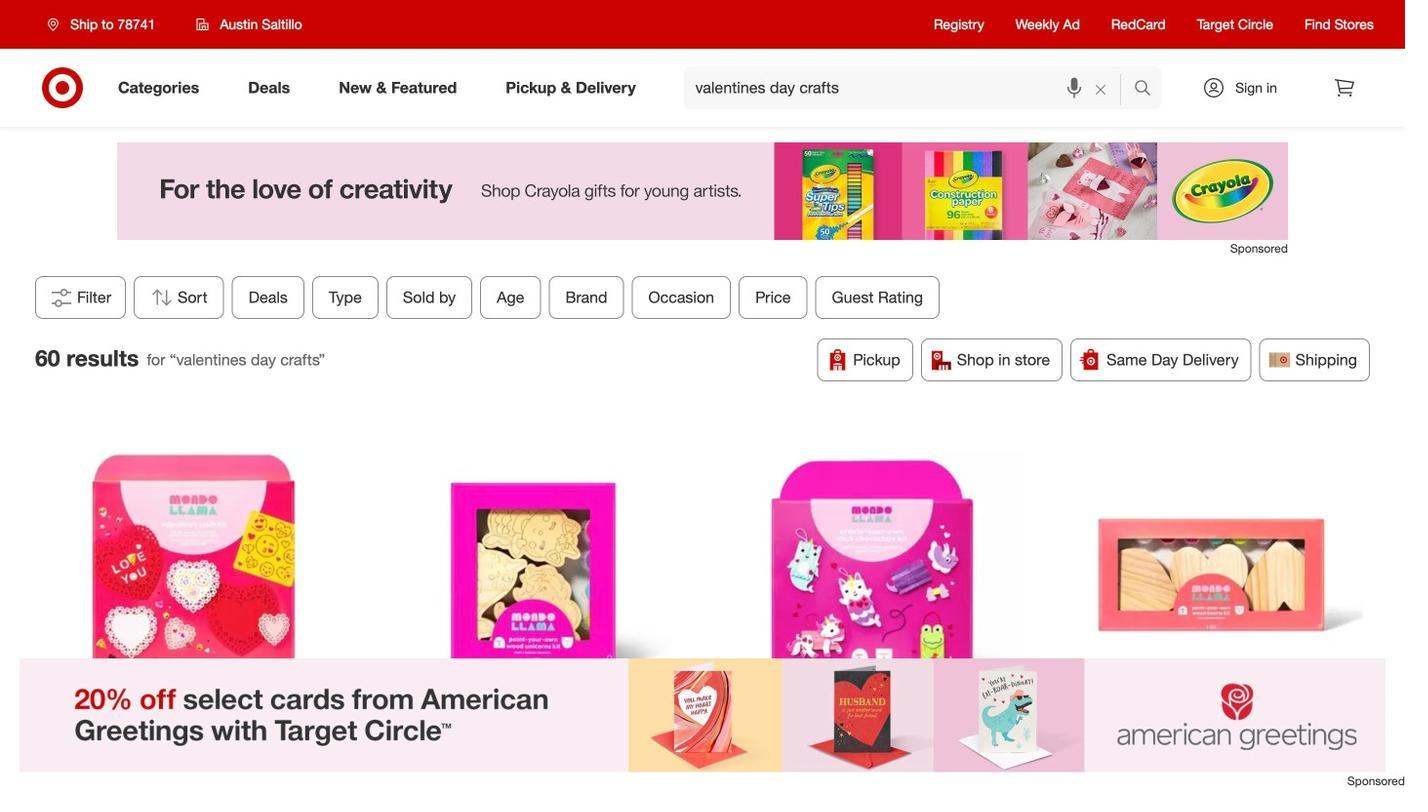Task type: locate. For each thing, give the bounding box(es) containing it.
valentine's day craft kit - mondo llama™ image
[[42, 424, 344, 726], [42, 424, 344, 726]]

1 vertical spatial advertisement element
[[0, 659, 1406, 773]]

advertisement element
[[117, 143, 1289, 240], [0, 659, 1406, 773]]

create-your-own valentine's day craft stick character kit - mondo llama™ image
[[722, 424, 1024, 726], [722, 424, 1024, 726]]

paint-your-own valentine's day wood unicorn craft kit - mondo llama™ image
[[382, 424, 684, 726], [382, 424, 684, 726]]

paint-your-own valentine's day wood craft kit - mondo llama™ image
[[1062, 424, 1363, 726], [1062, 424, 1363, 726]]



Task type: vqa. For each thing, say whether or not it's contained in the screenshot.
anyone. at the right of the page
no



Task type: describe. For each thing, give the bounding box(es) containing it.
What can we help you find? suggestions appear below search field
[[684, 66, 1139, 109]]

0 vertical spatial advertisement element
[[117, 143, 1289, 240]]



